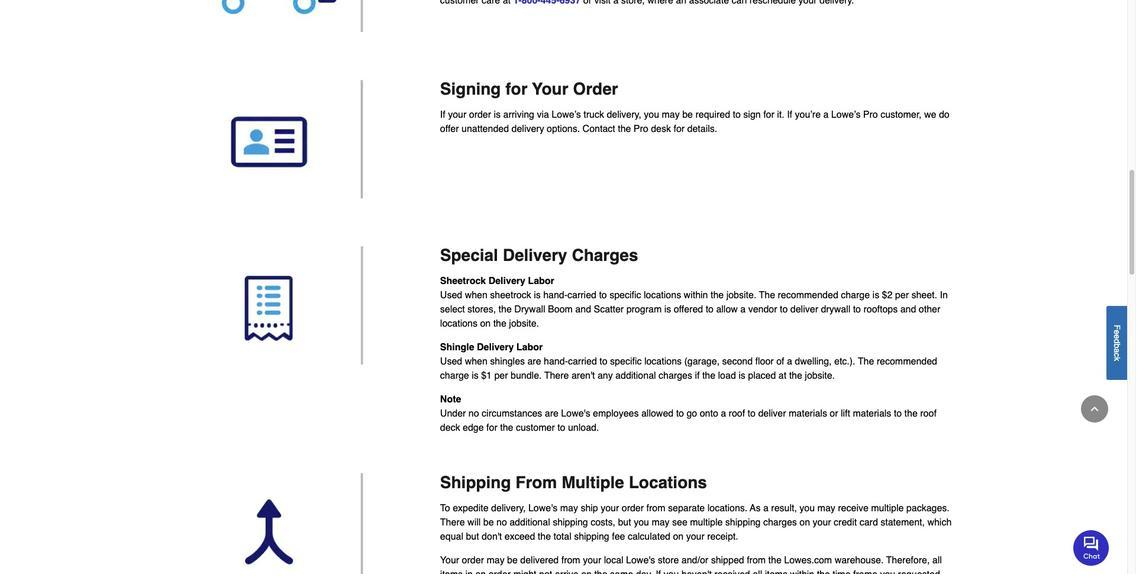 Task type: vqa. For each thing, say whether or not it's contained in the screenshot.
the bottom THE ALL
yes



Task type: locate. For each thing, give the bounding box(es) containing it.
charge inside sheetrock delivery labor used when sheetrock is hand-carried to specific locations within the jobsite. the recommended charge is $2 per sheet. in select stores, the drywall boom and scatter program is offered to allow a vendor to deliver drywall to rooftops and other locations on the jobsite.
[[841, 290, 870, 301]]

no up edge
[[469, 409, 479, 419]]

1 horizontal spatial but
[[618, 518, 631, 528]]

lowe's up unload. at bottom
[[561, 409, 591, 419]]

there inside shingle delivery labor used when shingles are hand-carried to specific locations (garage, second floor of a dwelling, etc.). the recommended charge is $1 per bundle. there aren't any additional charges if the load is placed at the jobsite.
[[544, 371, 569, 381]]

or
[[830, 409, 839, 419]]

locations for sheetrock delivery labor
[[644, 290, 681, 301]]

your left local
[[583, 555, 602, 566]]

your left 'credit'
[[813, 518, 831, 528]]

locations up program
[[644, 290, 681, 301]]

lowe's up day.
[[626, 555, 656, 566]]

1 items from the left
[[440, 570, 463, 574]]

0 vertical spatial be
[[683, 109, 693, 120]]

1 vertical spatial are
[[545, 409, 559, 419]]

0 vertical spatial charges
[[659, 371, 693, 381]]

there left the aren't
[[544, 371, 569, 381]]

hand- for sheetrock delivery labor
[[543, 290, 568, 301]]

specific
[[610, 290, 641, 301], [610, 357, 642, 367]]

pro
[[864, 109, 878, 120], [634, 124, 649, 134]]

1 e from the top
[[1113, 330, 1122, 334]]

1 vertical spatial be
[[483, 518, 494, 528]]

0 vertical spatial used
[[440, 290, 462, 301]]

offer
[[440, 124, 459, 134]]

your up offer
[[448, 109, 467, 120]]

to inside shingle delivery labor used when shingles are hand-carried to specific locations (garage, second floor of a dwelling, etc.). the recommended charge is $1 per bundle. there aren't any additional charges if the load is placed at the jobsite.
[[600, 357, 608, 367]]

1 vertical spatial no
[[497, 518, 507, 528]]

0 horizontal spatial multiple
[[690, 518, 723, 528]]

labor up shingles
[[517, 342, 543, 353]]

when inside sheetrock delivery labor used when sheetrock is hand-carried to specific locations within the jobsite. the recommended charge is $2 per sheet. in select stores, the drywall boom and scatter program is offered to allow a vendor to deliver drywall to rooftops and other locations on the jobsite.
[[465, 290, 488, 301]]

to expedite delivery, lowe's may ship your order from separate locations. as a result, you may receive multiple packages. there will be no additional shipping costs, but you may see multiple shipping charges on your credit card statement, which equal but don't exceed the total shipping fee calculated on your receipt.
[[440, 503, 952, 542]]

deliver down placed
[[759, 409, 786, 419]]

charge inside shingle delivery labor used when shingles are hand-carried to specific locations (garage, second floor of a dwelling, etc.). the recommended charge is $1 per bundle. there aren't any additional charges if the load is placed at the jobsite.
[[440, 371, 469, 381]]

0 horizontal spatial per
[[495, 371, 508, 381]]

2 horizontal spatial from
[[747, 555, 766, 566]]

0 horizontal spatial no
[[469, 409, 479, 419]]

labor inside shingle delivery labor used when shingles are hand-carried to specific locations (garage, second floor of a dwelling, etc.). the recommended charge is $1 per bundle. there aren't any additional charges if the load is placed at the jobsite.
[[517, 342, 543, 353]]

you right the result,
[[800, 503, 815, 514]]

under
[[440, 409, 466, 419]]

but down the 'will'
[[466, 532, 479, 542]]

labor inside sheetrock delivery labor used when sheetrock is hand-carried to specific locations within the jobsite. the recommended charge is $2 per sheet. in select stores, the drywall boom and scatter program is offered to allow a vendor to deliver drywall to rooftops and other locations on the jobsite.
[[528, 276, 555, 287]]

multiple
[[872, 503, 904, 514], [690, 518, 723, 528]]

1 horizontal spatial lowe's
[[832, 109, 861, 120]]

for
[[506, 79, 528, 98], [764, 109, 775, 120], [674, 124, 685, 134], [487, 423, 498, 434]]

0 vertical spatial pro
[[864, 109, 878, 120]]

1 vertical spatial specific
[[610, 357, 642, 367]]

1 vertical spatial locations
[[440, 319, 478, 329]]

frame
[[854, 570, 878, 574]]

used down "shingle"
[[440, 357, 462, 367]]

within inside your order may be delivered from your local lowe's store and/or shipped from the lowes.com warehouse. therefore, all items in an order might not arrive on the same day. if you haven't received all items within the time frame you requested
[[790, 570, 815, 574]]

1 vertical spatial carried
[[568, 357, 597, 367]]

but up fee
[[618, 518, 631, 528]]

all right therefore,
[[933, 555, 942, 566]]

for up arriving
[[506, 79, 528, 98]]

shingle delivery labor used when shingles are hand-carried to specific locations (garage, second floor of a dwelling, etc.). the recommended charge is $1 per bundle. there aren't any additional charges if the load is placed at the jobsite.
[[440, 342, 938, 381]]

on down stores,
[[480, 319, 491, 329]]

may up calculated
[[652, 518, 670, 528]]

0 horizontal spatial lowe's
[[529, 503, 558, 514]]

deck
[[440, 423, 460, 434]]

0 vertical spatial are
[[528, 357, 541, 367]]

might
[[513, 570, 537, 574]]

for inside note under no circumstances are lowe's employees allowed to go onto a roof to deliver materials or lift materials to the roof deck edge for the customer to unload.
[[487, 423, 498, 434]]

charges inside shingle delivery labor used when shingles are hand-carried to specific locations (garage, second floor of a dwelling, etc.). the recommended charge is $1 per bundle. there aren't any additional charges if the load is placed at the jobsite.
[[659, 371, 693, 381]]

offered
[[674, 304, 703, 315]]

second
[[722, 357, 753, 367]]

0 horizontal spatial charge
[[440, 371, 469, 381]]

the inside if your order is arriving via lowe's truck delivery, you may be required to sign for it. if you're a lowe's pro customer, we do offer unattended delivery options. contact the pro desk for details.
[[618, 124, 631, 134]]

0 horizontal spatial additional
[[510, 518, 550, 528]]

1 horizontal spatial materials
[[853, 409, 892, 419]]

0 horizontal spatial deliver
[[759, 409, 786, 419]]

1 horizontal spatial recommended
[[877, 357, 938, 367]]

specific for additional
[[610, 357, 642, 367]]

per inside sheetrock delivery labor used when sheetrock is hand-carried to specific locations within the jobsite. the recommended charge is $2 per sheet. in select stores, the drywall boom and scatter program is offered to allow a vendor to deliver drywall to rooftops and other locations on the jobsite.
[[896, 290, 909, 301]]

0 horizontal spatial your
[[440, 555, 459, 566]]

is up unattended
[[494, 109, 501, 120]]

delivery, inside to expedite delivery, lowe's may ship your order from separate locations. as a result, you may receive multiple packages. there will be no additional shipping costs, but you may see multiple shipping charges on your credit card statement, which equal but don't exceed the total shipping fee calculated on your receipt.
[[491, 503, 526, 514]]

customer
[[516, 423, 555, 434]]

you're
[[795, 109, 821, 120]]

ship
[[581, 503, 598, 514]]

1 vertical spatial the
[[858, 357, 874, 367]]

carried inside shingle delivery labor used when shingles are hand-carried to specific locations (garage, second floor of a dwelling, etc.). the recommended charge is $1 per bundle. there aren't any additional charges if the load is placed at the jobsite.
[[568, 357, 597, 367]]

0 horizontal spatial within
[[684, 290, 708, 301]]

1 vertical spatial labor
[[517, 342, 543, 353]]

f e e d b a c k
[[1113, 325, 1122, 361]]

charge up 'drywall'
[[841, 290, 870, 301]]

1 horizontal spatial be
[[507, 555, 518, 566]]

labor
[[528, 276, 555, 287], [517, 342, 543, 353]]

the
[[759, 290, 775, 301], [858, 357, 874, 367]]

locations left (garage,
[[645, 357, 682, 367]]

order up fee
[[622, 503, 644, 514]]

0 vertical spatial your
[[532, 79, 569, 98]]

1 vertical spatial delivery,
[[491, 503, 526, 514]]

delivery
[[503, 246, 567, 265], [489, 276, 526, 287], [477, 342, 514, 353]]

you inside if your order is arriving via lowe's truck delivery, you may be required to sign for it. if you're a lowe's pro customer, we do offer unattended delivery options. contact the pro desk for details.
[[644, 109, 659, 120]]

if
[[440, 109, 446, 120], [787, 109, 793, 120], [656, 570, 661, 574]]

k
[[1113, 357, 1122, 361]]

order up in
[[462, 555, 484, 566]]

delivery, inside if your order is arriving via lowe's truck delivery, you may be required to sign for it. if you're a lowe's pro customer, we do offer unattended delivery options. contact the pro desk for details.
[[607, 109, 642, 120]]

rooftops
[[864, 304, 898, 315]]

labor for is
[[528, 276, 555, 287]]

be inside if your order is arriving via lowe's truck delivery, you may be required to sign for it. if you're a lowe's pro customer, we do offer unattended delivery options. contact the pro desk for details.
[[683, 109, 693, 120]]

0 horizontal spatial there
[[440, 518, 465, 528]]

0 horizontal spatial delivery,
[[491, 503, 526, 514]]

shipping from multiple locations
[[440, 473, 707, 492]]

lowe's up the options.
[[552, 109, 581, 120]]

1 vertical spatial within
[[790, 570, 815, 574]]

your up via in the left top of the page
[[532, 79, 569, 98]]

a right onto
[[721, 409, 726, 419]]

to left unload. at bottom
[[558, 423, 566, 434]]

delivery, up 'contact'
[[607, 109, 642, 120]]

to right lift
[[894, 409, 902, 419]]

as
[[750, 503, 761, 514]]

1 vertical spatial pro
[[634, 124, 649, 134]]

lowes.com
[[784, 555, 832, 566]]

0 vertical spatial specific
[[610, 290, 641, 301]]

sheetrock delivery labor used when sheetrock is hand-carried to specific locations within the jobsite. the recommended charge is $2 per sheet. in select stores, the drywall boom and scatter program is offered to allow a vendor to deliver drywall to rooftops and other locations on the jobsite.
[[440, 276, 948, 329]]

the inside sheetrock delivery labor used when sheetrock is hand-carried to specific locations within the jobsite. the recommended charge is $2 per sheet. in select stores, the drywall boom and scatter program is offered to allow a vendor to deliver drywall to rooftops and other locations on the jobsite.
[[759, 290, 775, 301]]

1 horizontal spatial the
[[858, 357, 874, 367]]

used
[[440, 290, 462, 301], [440, 357, 462, 367]]

recommended inside sheetrock delivery labor used when sheetrock is hand-carried to specific locations within the jobsite. the recommended charge is $2 per sheet. in select stores, the drywall boom and scatter program is offered to allow a vendor to deliver drywall to rooftops and other locations on the jobsite.
[[778, 290, 839, 301]]

1 vertical spatial hand-
[[544, 357, 568, 367]]

2 carried from the top
[[568, 357, 597, 367]]

labor for are
[[517, 342, 543, 353]]

materials right lift
[[853, 409, 892, 419]]

placed
[[748, 371, 776, 381]]

may down don't
[[487, 555, 505, 566]]

carried inside sheetrock delivery labor used when sheetrock is hand-carried to specific locations within the jobsite. the recommended charge is $2 per sheet. in select stores, the drywall boom and scatter program is offered to allow a vendor to deliver drywall to rooftops and other locations on the jobsite.
[[568, 290, 597, 301]]

when inside shingle delivery labor used when shingles are hand-carried to specific locations (garage, second floor of a dwelling, etc.). the recommended charge is $1 per bundle. there aren't any additional charges if the load is placed at the jobsite.
[[465, 357, 488, 367]]

on inside sheetrock delivery labor used when sheetrock is hand-carried to specific locations within the jobsite. the recommended charge is $2 per sheet. in select stores, the drywall boom and scatter program is offered to allow a vendor to deliver drywall to rooftops and other locations on the jobsite.
[[480, 319, 491, 329]]

for right edge
[[487, 423, 498, 434]]

your down equal
[[440, 555, 459, 566]]

recommended
[[778, 290, 839, 301], [877, 357, 938, 367]]

0 horizontal spatial from
[[562, 555, 581, 566]]

2 vertical spatial delivery
[[477, 342, 514, 353]]

(garage,
[[685, 357, 720, 367]]

1 horizontal spatial all
[[933, 555, 942, 566]]

0 vertical spatial the
[[759, 290, 775, 301]]

is left offered
[[665, 304, 671, 315]]

0 vertical spatial locations
[[644, 290, 681, 301]]

carried for boom
[[568, 290, 597, 301]]

for left it.
[[764, 109, 775, 120]]

1 vertical spatial delivery
[[489, 276, 526, 287]]

hand- right shingles
[[544, 357, 568, 367]]

2 used from the top
[[440, 357, 462, 367]]

it.
[[777, 109, 785, 120]]

within up offered
[[684, 290, 708, 301]]

c
[[1113, 353, 1122, 357]]

statement,
[[881, 518, 925, 528]]

charge
[[841, 290, 870, 301], [440, 371, 469, 381]]

1 used from the top
[[440, 290, 462, 301]]

0 vertical spatial labor
[[528, 276, 555, 287]]

1 roof from the left
[[729, 409, 745, 419]]

f
[[1113, 325, 1122, 330]]

0 horizontal spatial charges
[[659, 371, 693, 381]]

the inside to expedite delivery, lowe's may ship your order from separate locations. as a result, you may receive multiple packages. there will be no additional shipping costs, but you may see multiple shipping charges on your credit card statement, which equal but don't exceed the total shipping fee calculated on your receipt.
[[538, 532, 551, 542]]

1 horizontal spatial there
[[544, 371, 569, 381]]

1 vertical spatial there
[[440, 518, 465, 528]]

scatter
[[594, 304, 624, 315]]

1 vertical spatial per
[[495, 371, 508, 381]]

1 horizontal spatial per
[[896, 290, 909, 301]]

1 horizontal spatial deliver
[[791, 304, 819, 315]]

if up offer
[[440, 109, 446, 120]]

not
[[539, 570, 552, 574]]

used inside shingle delivery labor used when shingles are hand-carried to specific locations (garage, second floor of a dwelling, etc.). the recommended charge is $1 per bundle. there aren't any additional charges if the load is placed at the jobsite.
[[440, 357, 462, 367]]

are up customer
[[545, 409, 559, 419]]

specific up any
[[610, 357, 642, 367]]

0 horizontal spatial recommended
[[778, 290, 839, 301]]

0 horizontal spatial are
[[528, 357, 541, 367]]

allowed
[[642, 409, 674, 419]]

0 horizontal spatial materials
[[789, 409, 827, 419]]

1 horizontal spatial are
[[545, 409, 559, 419]]

e up d
[[1113, 330, 1122, 334]]

to left allow
[[706, 304, 714, 315]]

0 vertical spatial delivery
[[503, 246, 567, 265]]

lowe's
[[561, 409, 591, 419], [529, 503, 558, 514], [626, 555, 656, 566]]

shipping down as
[[726, 518, 761, 528]]

if your order is arriving via lowe's truck delivery, you may be required to sign for it. if you're a lowe's pro customer, we do offer unattended delivery options. contact the pro desk for details.
[[440, 109, 950, 134]]

from down locations
[[647, 503, 666, 514]]

charges left if
[[659, 371, 693, 381]]

delivery inside sheetrock delivery labor used when sheetrock is hand-carried to specific locations within the jobsite. the recommended charge is $2 per sheet. in select stores, the drywall boom and scatter program is offered to allow a vendor to deliver drywall to rooftops and other locations on the jobsite.
[[489, 276, 526, 287]]

2 lowe's from the left
[[832, 109, 861, 120]]

0 horizontal spatial items
[[440, 570, 463, 574]]

delivery inside shingle delivery labor used when shingles are hand-carried to specific locations (garage, second floor of a dwelling, etc.). the recommended charge is $1 per bundle. there aren't any additional charges if the load is placed at the jobsite.
[[477, 342, 514, 353]]

local
[[604, 555, 624, 566]]

e up 'b'
[[1113, 334, 1122, 339]]

2 roof from the left
[[921, 409, 937, 419]]

from up received in the right bottom of the page
[[747, 555, 766, 566]]

2 vertical spatial be
[[507, 555, 518, 566]]

0 vertical spatial lowe's
[[561, 409, 591, 419]]

1 horizontal spatial multiple
[[872, 503, 904, 514]]

sheet.
[[912, 290, 938, 301]]

2 vertical spatial jobsite.
[[805, 371, 835, 381]]

0 vertical spatial but
[[618, 518, 631, 528]]

0 horizontal spatial all
[[753, 570, 763, 574]]

store
[[658, 555, 679, 566]]

and left other
[[901, 304, 917, 315]]

0 vertical spatial within
[[684, 290, 708, 301]]

0 vertical spatial there
[[544, 371, 569, 381]]

recommended down other
[[877, 357, 938, 367]]

if inside your order may be delivered from your local lowe's store and/or shipped from the lowes.com warehouse. therefore, all items in an order might not arrive on the same day. if you haven't received all items within the time frame you requested
[[656, 570, 661, 574]]

a inside sheetrock delivery labor used when sheetrock is hand-carried to specific locations within the jobsite. the recommended charge is $2 per sheet. in select stores, the drywall boom and scatter program is offered to allow a vendor to deliver drywall to rooftops and other locations on the jobsite.
[[741, 304, 746, 315]]

0 vertical spatial per
[[896, 290, 909, 301]]

edge
[[463, 423, 484, 434]]

required
[[696, 109, 731, 120]]

there up equal
[[440, 518, 465, 528]]

carried
[[568, 290, 597, 301], [568, 357, 597, 367]]

separate
[[668, 503, 705, 514]]

specific inside shingle delivery labor used when shingles are hand-carried to specific locations (garage, second floor of a dwelling, etc.). the recommended charge is $1 per bundle. there aren't any additional charges if the load is placed at the jobsite.
[[610, 357, 642, 367]]

used for used when shingles are hand-carried to specific locations (garage, second floor of a dwelling, etc.). the recommended charge is $1 per bundle. there aren't any additional charges if the load is placed at the jobsite.
[[440, 357, 462, 367]]

b
[[1113, 343, 1122, 348]]

be up details.
[[683, 109, 693, 120]]

be right the 'will'
[[483, 518, 494, 528]]

locations inside shingle delivery labor used when shingles are hand-carried to specific locations (garage, second floor of a dwelling, etc.). the recommended charge is $1 per bundle. there aren't any additional charges if the load is placed at the jobsite.
[[645, 357, 682, 367]]

0 vertical spatial charge
[[841, 290, 870, 301]]

0 vertical spatial multiple
[[872, 503, 904, 514]]

but
[[618, 518, 631, 528], [466, 532, 479, 542]]

lowe's down from
[[529, 503, 558, 514]]

be up might
[[507, 555, 518, 566]]

lowe's inside to expedite delivery, lowe's may ship your order from separate locations. as a result, you may receive multiple packages. there will be no additional shipping costs, but you may see multiple shipping charges on your credit card statement, which equal but don't exceed the total shipping fee calculated on your receipt.
[[529, 503, 558, 514]]

the right "etc.)." on the right bottom of page
[[858, 357, 874, 367]]

1 vertical spatial charges
[[764, 518, 797, 528]]

if right day.
[[656, 570, 661, 574]]

load
[[718, 371, 736, 381]]

from
[[516, 473, 557, 492]]

additional up exceed
[[510, 518, 550, 528]]

delivery
[[512, 124, 544, 134]]

when up $1
[[465, 357, 488, 367]]

1 horizontal spatial from
[[647, 503, 666, 514]]

be inside to expedite delivery, lowe's may ship your order from separate locations. as a result, you may receive multiple packages. there will be no additional shipping costs, but you may see multiple shipping charges on your credit card statement, which equal but don't exceed the total shipping fee calculated on your receipt.
[[483, 518, 494, 528]]

if right it.
[[787, 109, 793, 120]]

1 vertical spatial jobsite.
[[509, 319, 539, 329]]

on right arrive
[[581, 570, 592, 574]]

to left sign
[[733, 109, 741, 120]]

0 vertical spatial delivery,
[[607, 109, 642, 120]]

is inside if your order is arriving via lowe's truck delivery, you may be required to sign for it. if you're a lowe's pro customer, we do offer unattended delivery options. contact the pro desk for details.
[[494, 109, 501, 120]]

signing
[[440, 79, 501, 98]]

hand- inside sheetrock delivery labor used when sheetrock is hand-carried to specific locations within the jobsite. the recommended charge is $2 per sheet. in select stores, the drywall boom and scatter program is offered to allow a vendor to deliver drywall to rooftops and other locations on the jobsite.
[[543, 290, 568, 301]]

no
[[469, 409, 479, 419], [497, 518, 507, 528]]

pro left desk
[[634, 124, 649, 134]]

specific inside sheetrock delivery labor used when sheetrock is hand-carried to specific locations within the jobsite. the recommended charge is $2 per sheet. in select stores, the drywall boom and scatter program is offered to allow a vendor to deliver drywall to rooftops and other locations on the jobsite.
[[610, 290, 641, 301]]

1 vertical spatial additional
[[510, 518, 550, 528]]

pro left customer,
[[864, 109, 878, 120]]

labor down special delivery charges
[[528, 276, 555, 287]]

used inside sheetrock delivery labor used when sheetrock is hand-carried to specific locations within the jobsite. the recommended charge is $2 per sheet. in select stores, the drywall boom and scatter program is offered to allow a vendor to deliver drywall to rooftops and other locations on the jobsite.
[[440, 290, 462, 301]]

1 horizontal spatial no
[[497, 518, 507, 528]]

hand- inside shingle delivery labor used when shingles are hand-carried to specific locations (garage, second floor of a dwelling, etc.). the recommended charge is $1 per bundle. there aren't any additional charges if the load is placed at the jobsite.
[[544, 357, 568, 367]]

1 horizontal spatial delivery,
[[607, 109, 642, 120]]

from
[[647, 503, 666, 514], [562, 555, 581, 566], [747, 555, 766, 566]]

roof
[[729, 409, 745, 419], [921, 409, 937, 419]]

truck
[[584, 109, 604, 120]]

your
[[532, 79, 569, 98], [440, 555, 459, 566]]

0 horizontal spatial roof
[[729, 409, 745, 419]]

0 vertical spatial additional
[[616, 371, 656, 381]]

1 horizontal spatial roof
[[921, 409, 937, 419]]

2 when from the top
[[465, 357, 488, 367]]

a inside note under no circumstances are lowe's employees allowed to go onto a roof to deliver materials or lift materials to the roof deck edge for the customer to unload.
[[721, 409, 726, 419]]

you up desk
[[644, 109, 659, 120]]

items left in
[[440, 570, 463, 574]]

all right received in the right bottom of the page
[[753, 570, 763, 574]]

carried up boom
[[568, 290, 597, 301]]

drywall
[[821, 304, 851, 315]]

1 horizontal spatial charges
[[764, 518, 797, 528]]

used up select
[[440, 290, 462, 301]]

per right $1
[[495, 371, 508, 381]]

a right allow
[[741, 304, 746, 315]]

and/or
[[682, 555, 709, 566]]

no inside note under no circumstances are lowe's employees allowed to go onto a roof to deliver materials or lift materials to the roof deck edge for the customer to unload.
[[469, 409, 479, 419]]

2 horizontal spatial if
[[787, 109, 793, 120]]

0 vertical spatial hand-
[[543, 290, 568, 301]]

go
[[687, 409, 697, 419]]

warehouse.
[[835, 555, 884, 566]]

1 vertical spatial but
[[466, 532, 479, 542]]

0 vertical spatial no
[[469, 409, 479, 419]]

locations down select
[[440, 319, 478, 329]]

and right boom
[[576, 304, 591, 315]]

2 horizontal spatial jobsite.
[[805, 371, 835, 381]]

1 vertical spatial charge
[[440, 371, 469, 381]]

recommended up 'drywall'
[[778, 290, 839, 301]]

the up vendor
[[759, 290, 775, 301]]

jobsite. up allow
[[727, 290, 757, 301]]

recommended inside shingle delivery labor used when shingles are hand-carried to specific locations (garage, second floor of a dwelling, etc.). the recommended charge is $1 per bundle. there aren't any additional charges if the load is placed at the jobsite.
[[877, 357, 938, 367]]

a inside shingle delivery labor used when shingles are hand-carried to specific locations (garage, second floor of a dwelling, etc.). the recommended charge is $1 per bundle. there aren't any additional charges if the load is placed at the jobsite.
[[787, 357, 793, 367]]

locations for shingle delivery labor
[[645, 357, 682, 367]]

jobsite. inside shingle delivery labor used when shingles are hand-carried to specific locations (garage, second floor of a dwelling, etc.). the recommended charge is $1 per bundle. there aren't any additional charges if the load is placed at the jobsite.
[[805, 371, 835, 381]]

2 and from the left
[[901, 304, 917, 315]]

1 horizontal spatial additional
[[616, 371, 656, 381]]

may up desk
[[662, 109, 680, 120]]

1 horizontal spatial within
[[790, 570, 815, 574]]

0 horizontal spatial lowe's
[[552, 109, 581, 120]]

1 horizontal spatial jobsite.
[[727, 290, 757, 301]]

your inside your order may be delivered from your local lowe's store and/or shipped from the lowes.com warehouse. therefore, all items in an order might not arrive on the same day. if you haven't received all items within the time frame you requested
[[440, 555, 459, 566]]

charges inside to expedite delivery, lowe's may ship your order from separate locations. as a result, you may receive multiple packages. there will be no additional shipping costs, but you may see multiple shipping charges on your credit card statement, which equal but don't exceed the total shipping fee calculated on your receipt.
[[764, 518, 797, 528]]

order inside to expedite delivery, lowe's may ship your order from separate locations. as a result, you may receive multiple packages. there will be no additional shipping costs, but you may see multiple shipping charges on your credit card statement, which equal but don't exceed the total shipping fee calculated on your receipt.
[[622, 503, 644, 514]]

1 carried from the top
[[568, 290, 597, 301]]

1 materials from the left
[[789, 409, 827, 419]]

within down lowes.com
[[790, 570, 815, 574]]

a right as
[[764, 503, 769, 514]]

0 vertical spatial recommended
[[778, 290, 839, 301]]

dwelling,
[[795, 357, 832, 367]]

items down lowes.com
[[765, 570, 788, 574]]

1 when from the top
[[465, 290, 488, 301]]

a photo i d card icon. image
[[174, 79, 421, 199]]

1 vertical spatial deliver
[[759, 409, 786, 419]]

aren't
[[572, 371, 595, 381]]

2 horizontal spatial lowe's
[[626, 555, 656, 566]]

are up bundle.
[[528, 357, 541, 367]]

lowe's inside note under no circumstances are lowe's employees allowed to go onto a roof to deliver materials or lift materials to the roof deck edge for the customer to unload.
[[561, 409, 591, 419]]

delivery, up exceed
[[491, 503, 526, 514]]



Task type: describe. For each thing, give the bounding box(es) containing it.
may inside if your order is arriving via lowe's truck delivery, you may be required to sign for it. if you're a lowe's pro customer, we do offer unattended delivery options. contact the pro desk for details.
[[662, 109, 680, 120]]

on down see
[[673, 532, 684, 542]]

calculated
[[628, 532, 671, 542]]

receipt.
[[708, 532, 739, 542]]

additional inside to expedite delivery, lowe's may ship your order from separate locations. as a result, you may receive multiple packages. there will be no additional shipping costs, but you may see multiple shipping charges on your credit card statement, which equal but don't exceed the total shipping fee calculated on your receipt.
[[510, 518, 550, 528]]

your up "costs,"
[[601, 503, 619, 514]]

shipping up total
[[553, 518, 588, 528]]

to up scatter
[[599, 290, 607, 301]]

delivery for sheetrock
[[489, 276, 526, 287]]

to inside if your order is arriving via lowe's truck delivery, you may be required to sign for it. if you're a lowe's pro customer, we do offer unattended delivery options. contact the pro desk for details.
[[733, 109, 741, 120]]

received
[[715, 570, 750, 574]]

an
[[476, 570, 486, 574]]

1 horizontal spatial your
[[532, 79, 569, 98]]

0 horizontal spatial but
[[466, 532, 479, 542]]

shipping
[[440, 473, 511, 492]]

special
[[440, 246, 498, 265]]

shipped
[[711, 555, 744, 566]]

details.
[[688, 124, 718, 134]]

in
[[466, 570, 473, 574]]

total
[[554, 532, 572, 542]]

special delivery charges
[[440, 246, 638, 265]]

are inside shingle delivery labor used when shingles are hand-carried to specific locations (garage, second floor of a dwelling, etc.). the recommended charge is $1 per bundle. there aren't any additional charges if the load is placed at the jobsite.
[[528, 357, 541, 367]]

expedite
[[453, 503, 489, 514]]

an arrow icon. image
[[174, 473, 421, 574]]

used for used when sheetrock is hand-carried to specific locations within the jobsite. the recommended charge is $2 per sheet. in select stores, the drywall boom and scatter program is offered to allow a vendor to deliver drywall to rooftops and other locations on the jobsite.
[[440, 290, 462, 301]]

drywall
[[515, 304, 546, 315]]

you up calculated
[[634, 518, 649, 528]]

when for sheetrock
[[465, 290, 488, 301]]

see
[[672, 518, 688, 528]]

which
[[928, 518, 952, 528]]

1 vertical spatial all
[[753, 570, 763, 574]]

1 lowe's from the left
[[552, 109, 581, 120]]

to down placed
[[748, 409, 756, 419]]

select
[[440, 304, 465, 315]]

stores,
[[468, 304, 496, 315]]

be inside your order may be delivered from your local lowe's store and/or shipped from the lowes.com warehouse. therefore, all items in an order might not arrive on the same day. if you haven't received all items within the time frame you requested
[[507, 555, 518, 566]]

0 horizontal spatial if
[[440, 109, 446, 120]]

when for shingle
[[465, 357, 488, 367]]

packages.
[[907, 503, 950, 514]]

shipping down "costs,"
[[574, 532, 610, 542]]

equal
[[440, 532, 463, 542]]

customer,
[[881, 109, 922, 120]]

2 items from the left
[[765, 570, 788, 574]]

any
[[598, 371, 613, 381]]

receive
[[838, 503, 869, 514]]

on up lowes.com
[[800, 518, 810, 528]]

contact
[[583, 124, 615, 134]]

multiple
[[562, 473, 624, 492]]

options.
[[547, 124, 580, 134]]

if
[[695, 371, 700, 381]]

signing for your order
[[440, 79, 618, 98]]

boom
[[548, 304, 573, 315]]

unattended
[[462, 124, 509, 134]]

do
[[939, 109, 950, 120]]

costs,
[[591, 518, 616, 528]]

shingle
[[440, 342, 475, 353]]

0 vertical spatial all
[[933, 555, 942, 566]]

hand- for shingle delivery labor
[[544, 357, 568, 367]]

at
[[779, 371, 787, 381]]

vendor
[[749, 304, 778, 315]]

we
[[925, 109, 937, 120]]

program
[[627, 304, 662, 315]]

note
[[440, 394, 461, 405]]

1 and from the left
[[576, 304, 591, 315]]

deliver inside note under no circumstances are lowe's employees allowed to go onto a roof to deliver materials or lift materials to the roof deck edge for the customer to unload.
[[759, 409, 786, 419]]

0 horizontal spatial jobsite.
[[509, 319, 539, 329]]

card
[[860, 518, 878, 528]]

per inside shingle delivery labor used when shingles are hand-carried to specific locations (garage, second floor of a dwelling, etc.). the recommended charge is $1 per bundle. there aren't any additional charges if the load is placed at the jobsite.
[[495, 371, 508, 381]]

order inside if your order is arriving via lowe's truck delivery, you may be required to sign for it. if you're a lowe's pro customer, we do offer unattended delivery options. contact the pro desk for details.
[[469, 109, 491, 120]]

employees
[[593, 409, 639, 419]]

chat invite button image
[[1074, 530, 1110, 566]]

you down store
[[664, 570, 679, 574]]

in
[[940, 290, 948, 301]]

may inside your order may be delivered from your local lowe's store and/or shipped from the lowes.com warehouse. therefore, all items in an order might not arrive on the same day. if you haven't received all items within the time frame you requested
[[487, 555, 505, 566]]

lift
[[841, 409, 851, 419]]

to right 'drywall'
[[853, 304, 861, 315]]

allow
[[717, 304, 738, 315]]

floor
[[756, 357, 774, 367]]

your down see
[[686, 532, 705, 542]]

to right vendor
[[780, 304, 788, 315]]

unload.
[[568, 423, 599, 434]]

your order may be delivered from your local lowe's store and/or shipped from the lowes.com warehouse. therefore, all items in an order might not arrive on the same day. if you haven't received all items within the time frame you requested
[[440, 555, 943, 574]]

is up drywall
[[534, 290, 541, 301]]

a inside button
[[1113, 348, 1122, 353]]

additional inside shingle delivery labor used when shingles are hand-carried to specific locations (garage, second floor of a dwelling, etc.). the recommended charge is $1 per bundle. there aren't any additional charges if the load is placed at the jobsite.
[[616, 371, 656, 381]]

sign
[[744, 109, 761, 120]]

on inside your order may be delivered from your local lowe's store and/or shipped from the lowes.com warehouse. therefore, all items in an order might not arrive on the same day. if you haven't received all items within the time frame you requested
[[581, 570, 592, 574]]

may left ship
[[560, 503, 578, 514]]

the inside shingle delivery labor used when shingles are hand-carried to specific locations (garage, second floor of a dwelling, etc.). the recommended charge is $1 per bundle. there aren't any additional charges if the load is placed at the jobsite.
[[858, 357, 874, 367]]

0 vertical spatial jobsite.
[[727, 290, 757, 301]]

same
[[610, 570, 634, 574]]

sheetrock
[[490, 290, 531, 301]]

order
[[573, 79, 618, 98]]

don't
[[482, 532, 502, 542]]

delivery for shingle
[[477, 342, 514, 353]]

1 vertical spatial multiple
[[690, 518, 723, 528]]

chevron up image
[[1089, 403, 1101, 415]]

order right the an
[[489, 570, 511, 574]]

d
[[1113, 339, 1122, 343]]

within inside sheetrock delivery labor used when sheetrock is hand-carried to specific locations within the jobsite. the recommended charge is $2 per sheet. in select stores, the drywall boom and scatter program is offered to allow a vendor to deliver drywall to rooftops and other locations on the jobsite.
[[684, 290, 708, 301]]

to left go
[[676, 409, 684, 419]]

to
[[440, 503, 450, 514]]

time
[[833, 570, 851, 574]]

delivered
[[521, 555, 559, 566]]

will
[[468, 518, 481, 528]]

is left $2
[[873, 290, 880, 301]]

a inside to expedite delivery, lowe's may ship your order from separate locations. as a result, you may receive multiple packages. there will be no additional shipping costs, but you may see multiple shipping charges on your credit card statement, which equal but don't exceed the total shipping fee calculated on your receipt.
[[764, 503, 769, 514]]

scroll to top element
[[1081, 395, 1109, 423]]

bundle.
[[511, 371, 542, 381]]

2 e from the top
[[1113, 334, 1122, 339]]

haven't
[[682, 570, 712, 574]]

your inside your order may be delivered from your local lowe's store and/or shipped from the lowes.com warehouse. therefore, all items in an order might not arrive on the same day. if you haven't received all items within the time frame you requested
[[583, 555, 602, 566]]

locations.
[[708, 503, 748, 514]]

is down second on the bottom right of page
[[739, 371, 746, 381]]

a inside if your order is arriving via lowe's truck delivery, you may be required to sign for it. if you're a lowe's pro customer, we do offer unattended delivery options. contact the pro desk for details.
[[824, 109, 829, 120]]

charges
[[572, 246, 638, 265]]

delivery for special
[[503, 246, 567, 265]]

a receipt icon. image
[[174, 246, 421, 365]]

carried for aren't
[[568, 357, 597, 367]]

other
[[919, 304, 941, 315]]

desk
[[651, 124, 671, 134]]

an icon of a delivery truck with a repeat symbol on the side. image
[[174, 0, 421, 32]]

deliver inside sheetrock delivery labor used when sheetrock is hand-carried to specific locations within the jobsite. the recommended charge is $2 per sheet. in select stores, the drywall boom and scatter program is offered to allow a vendor to deliver drywall to rooftops and other locations on the jobsite.
[[791, 304, 819, 315]]

fee
[[612, 532, 625, 542]]

is left $1
[[472, 371, 479, 381]]

from inside to expedite delivery, lowe's may ship your order from separate locations. as a result, you may receive multiple packages. there will be no additional shipping costs, but you may see multiple shipping charges on your credit card statement, which equal but don't exceed the total shipping fee calculated on your receipt.
[[647, 503, 666, 514]]

lowe's inside your order may be delivered from your local lowe's store and/or shipped from the lowes.com warehouse. therefore, all items in an order might not arrive on the same day. if you haven't received all items within the time frame you requested
[[626, 555, 656, 566]]

2 materials from the left
[[853, 409, 892, 419]]

1 horizontal spatial pro
[[864, 109, 878, 120]]

0 horizontal spatial pro
[[634, 124, 649, 134]]

for right desk
[[674, 124, 685, 134]]

there inside to expedite delivery, lowe's may ship your order from separate locations. as a result, you may receive multiple packages. there will be no additional shipping costs, but you may see multiple shipping charges on your credit card statement, which equal but don't exceed the total shipping fee calculated on your receipt.
[[440, 518, 465, 528]]

specific for scatter
[[610, 290, 641, 301]]

day.
[[636, 570, 653, 574]]

your inside if your order is arriving via lowe's truck delivery, you may be required to sign for it. if you're a lowe's pro customer, we do offer unattended delivery options. contact the pro desk for details.
[[448, 109, 467, 120]]

arrive
[[555, 570, 579, 574]]

may up 'credit'
[[818, 503, 836, 514]]

you right the frame
[[880, 570, 896, 574]]

credit
[[834, 518, 857, 528]]

no inside to expedite delivery, lowe's may ship your order from separate locations. as a result, you may receive multiple packages. there will be no additional shipping costs, but you may see multiple shipping charges on your credit card statement, which equal but don't exceed the total shipping fee calculated on your receipt.
[[497, 518, 507, 528]]

$2
[[882, 290, 893, 301]]

result,
[[771, 503, 797, 514]]

are inside note under no circumstances are lowe's employees allowed to go onto a roof to deliver materials or lift materials to the roof deck edge for the customer to unload.
[[545, 409, 559, 419]]

of
[[777, 357, 785, 367]]



